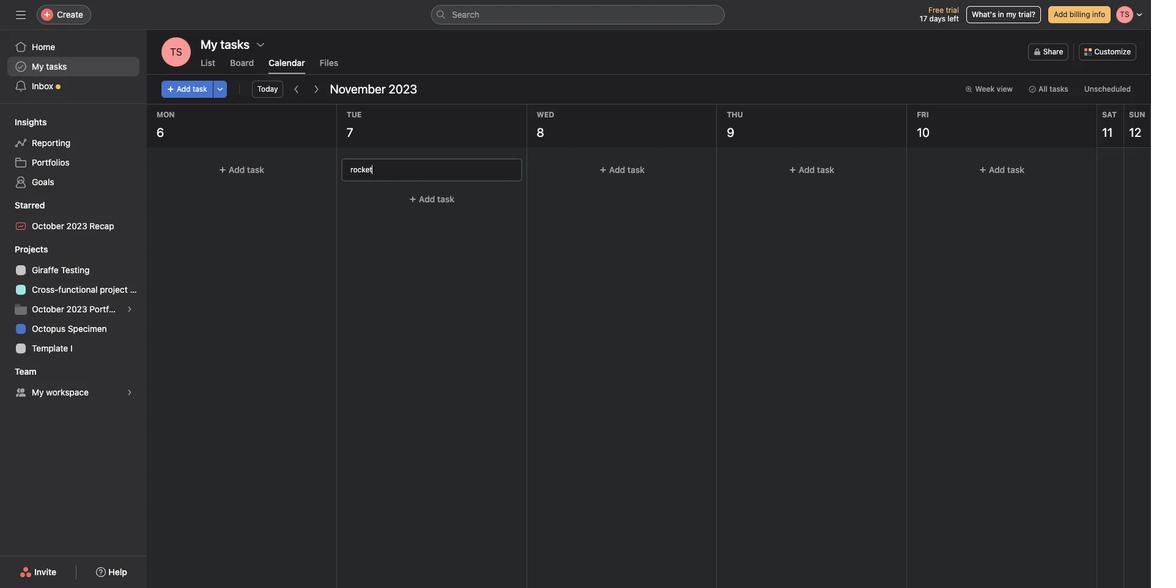 Task type: locate. For each thing, give the bounding box(es) containing it.
october 2023 recap
[[32, 221, 114, 231]]

customize
[[1095, 47, 1131, 56]]

my up inbox at the top
[[32, 61, 44, 72]]

1 vertical spatial tasks
[[1050, 84, 1069, 94]]

october for october 2023 recap
[[32, 221, 64, 231]]

free trial 17 days left
[[920, 6, 959, 23]]

plan
[[130, 284, 147, 295]]

starred
[[15, 200, 45, 210]]

1 vertical spatial october
[[32, 304, 64, 314]]

fri
[[917, 110, 929, 119]]

october up octopus
[[32, 304, 64, 314]]

tasks inside global element
[[46, 61, 67, 72]]

0 vertical spatial tasks
[[46, 61, 67, 72]]

my for my tasks
[[32, 61, 44, 72]]

left
[[948, 14, 959, 23]]

2023 inside projects element
[[66, 304, 87, 314]]

all tasks button
[[1023, 81, 1074, 98]]

my for my workspace
[[32, 387, 44, 398]]

specimen
[[68, 324, 107, 334]]

october down "starred"
[[32, 221, 64, 231]]

trial?
[[1019, 10, 1036, 19]]

search list box
[[431, 5, 725, 24]]

insights button
[[0, 116, 47, 128]]

starred element
[[0, 195, 147, 239]]

search
[[452, 9, 480, 20]]

2023 for november 2023
[[389, 82, 417, 96]]

home link
[[7, 37, 139, 57]]

my down team on the bottom of page
[[32, 387, 44, 398]]

1 october from the top
[[32, 221, 64, 231]]

my
[[32, 61, 44, 72], [32, 387, 44, 398]]

template i
[[32, 343, 73, 354]]

2 my from the top
[[32, 387, 44, 398]]

projects
[[15, 244, 48, 254]]

7
[[347, 125, 353, 139]]

1 horizontal spatial tasks
[[1050, 84, 1069, 94]]

add task
[[177, 84, 207, 94], [229, 165, 264, 175], [609, 165, 645, 175], [799, 165, 835, 175], [989, 165, 1025, 175], [419, 194, 454, 204]]

projects element
[[0, 239, 147, 361]]

tasks
[[46, 61, 67, 72], [1050, 84, 1069, 94]]

2023 inside starred element
[[66, 221, 87, 231]]

team
[[15, 366, 36, 377]]

tasks right all at the right top of the page
[[1050, 84, 1069, 94]]

ts
[[170, 46, 182, 58]]

files
[[320, 58, 338, 68]]

thu
[[727, 110, 743, 119]]

trial
[[946, 6, 959, 15]]

2023 left recap
[[66, 221, 87, 231]]

my tasks link
[[7, 57, 139, 76]]

october for october 2023 portfolio
[[32, 304, 64, 314]]

my workspace
[[32, 387, 89, 398]]

2 october from the top
[[32, 304, 64, 314]]

0 vertical spatial october
[[32, 221, 64, 231]]

thu 9
[[727, 110, 743, 139]]

view
[[997, 84, 1013, 94]]

wed 8
[[537, 110, 554, 139]]

previous week image
[[292, 84, 302, 94]]

add
[[1054, 10, 1068, 19], [177, 84, 191, 94], [229, 165, 245, 175], [609, 165, 625, 175], [799, 165, 815, 175], [989, 165, 1005, 175], [419, 194, 435, 204]]

search button
[[431, 5, 725, 24]]

0 vertical spatial 2023
[[389, 82, 417, 96]]

all tasks
[[1039, 84, 1069, 94]]

0 horizontal spatial tasks
[[46, 61, 67, 72]]

create button
[[37, 5, 91, 24]]

tue 7
[[347, 110, 362, 139]]

my tasks
[[201, 37, 250, 51]]

octopus specimen
[[32, 324, 107, 334]]

cross-functional project plan
[[32, 284, 147, 295]]

giraffe testing
[[32, 265, 90, 275]]

unscheduled button
[[1079, 81, 1137, 98]]

october 2023 portfolio
[[32, 304, 123, 314]]

november
[[330, 82, 386, 96]]

my workspace link
[[7, 383, 139, 403]]

1 vertical spatial my
[[32, 387, 44, 398]]

fri 10
[[917, 110, 930, 139]]

see details, october 2023 portfolio image
[[126, 306, 133, 313]]

2023 right november
[[389, 82, 417, 96]]

week view button
[[960, 81, 1018, 98]]

october
[[32, 221, 64, 231], [32, 304, 64, 314]]

global element
[[0, 30, 147, 103]]

invite button
[[12, 562, 64, 584]]

17
[[920, 14, 928, 23]]

add task button
[[161, 81, 213, 98], [152, 159, 331, 181], [532, 159, 712, 181], [722, 159, 902, 181], [912, 159, 1092, 181], [342, 188, 522, 210]]

goals
[[32, 177, 54, 187]]

board link
[[230, 58, 254, 74]]

hide sidebar image
[[16, 10, 26, 20]]

today button
[[252, 81, 283, 98]]

11
[[1102, 125, 1113, 139]]

2023 down cross-functional project plan link
[[66, 304, 87, 314]]

my inside 'link'
[[32, 387, 44, 398]]

week view
[[975, 84, 1013, 94]]

tasks for all tasks
[[1050, 84, 1069, 94]]

my inside global element
[[32, 61, 44, 72]]

cross-
[[32, 284, 58, 295]]

octopus
[[32, 324, 65, 334]]

days
[[930, 14, 946, 23]]

next week image
[[312, 84, 321, 94]]

what's
[[972, 10, 996, 19]]

tasks inside dropdown button
[[1050, 84, 1069, 94]]

1 my from the top
[[32, 61, 44, 72]]

home
[[32, 42, 55, 52]]

template i link
[[7, 339, 139, 358]]

recap
[[90, 221, 114, 231]]

october inside starred element
[[32, 221, 64, 231]]

wed
[[537, 110, 554, 119]]

more actions image
[[216, 86, 224, 93]]

tasks down home
[[46, 61, 67, 72]]

1 vertical spatial 2023
[[66, 221, 87, 231]]

october inside projects element
[[32, 304, 64, 314]]

2023 for october 2023 portfolio
[[66, 304, 87, 314]]

task
[[193, 84, 207, 94], [247, 165, 264, 175], [627, 165, 645, 175], [817, 165, 835, 175], [1008, 165, 1025, 175], [437, 194, 454, 204]]

2 vertical spatial 2023
[[66, 304, 87, 314]]

calendar
[[269, 58, 305, 68]]

None text field
[[350, 165, 513, 176]]

0 vertical spatial my
[[32, 61, 44, 72]]



Task type: vqa. For each thing, say whether or not it's contained in the screenshot.
FRI
yes



Task type: describe. For each thing, give the bounding box(es) containing it.
6
[[157, 125, 164, 139]]

insights element
[[0, 111, 147, 195]]

portfolio
[[90, 304, 123, 314]]

reporting
[[32, 138, 70, 148]]

sun 12
[[1129, 110, 1145, 139]]

calendar link
[[269, 58, 305, 74]]

list
[[201, 58, 215, 68]]

12
[[1129, 125, 1142, 139]]

insights
[[15, 117, 47, 127]]

today
[[257, 84, 278, 94]]

board
[[230, 58, 254, 68]]

billing
[[1070, 10, 1090, 19]]

starred button
[[0, 199, 45, 212]]

10
[[917, 125, 930, 139]]

what's in my trial?
[[972, 10, 1036, 19]]

i
[[70, 343, 73, 354]]

all
[[1039, 84, 1048, 94]]

goals link
[[7, 173, 139, 192]]

ts button
[[161, 37, 191, 67]]

week
[[975, 84, 995, 94]]

portfolios link
[[7, 153, 139, 173]]

unscheduled
[[1084, 84, 1131, 94]]

cross-functional project plan link
[[7, 280, 147, 300]]

october 2023 portfolio link
[[7, 300, 139, 319]]

help button
[[88, 562, 135, 584]]

sat 11
[[1102, 110, 1117, 139]]

october 2023 recap link
[[7, 217, 139, 236]]

project
[[100, 284, 128, 295]]

9
[[727, 125, 734, 139]]

show options image
[[256, 40, 266, 50]]

template
[[32, 343, 68, 354]]

help
[[108, 567, 127, 577]]

team button
[[0, 366, 36, 378]]

files link
[[320, 58, 338, 74]]

add billing info
[[1054, 10, 1105, 19]]

free
[[929, 6, 944, 15]]

projects button
[[0, 243, 48, 256]]

giraffe testing link
[[7, 261, 139, 280]]

share
[[1043, 47, 1063, 56]]

customize button
[[1079, 43, 1137, 61]]

functional
[[58, 284, 98, 295]]

inbox
[[32, 81, 53, 91]]

reporting link
[[7, 133, 139, 153]]

portfolios
[[32, 157, 70, 168]]

testing
[[61, 265, 90, 275]]

what's in my trial? button
[[966, 6, 1041, 23]]

8
[[537, 125, 544, 139]]

workspace
[[46, 387, 89, 398]]

my
[[1006, 10, 1017, 19]]

share button
[[1028, 43, 1069, 61]]

add inside add billing info button
[[1054, 10, 1068, 19]]

teams element
[[0, 361, 147, 405]]

sun
[[1129, 110, 1145, 119]]

2023 for october 2023 recap
[[66, 221, 87, 231]]

november 2023
[[330, 82, 417, 96]]

add billing info button
[[1048, 6, 1111, 23]]

in
[[998, 10, 1004, 19]]

sat
[[1102, 110, 1117, 119]]

mon
[[157, 110, 175, 119]]

create
[[57, 9, 83, 20]]

giraffe
[[32, 265, 59, 275]]

tasks for my tasks
[[46, 61, 67, 72]]

see details, my workspace image
[[126, 389, 133, 396]]

tue
[[347, 110, 362, 119]]

octopus specimen link
[[7, 319, 139, 339]]

list link
[[201, 58, 215, 74]]

invite
[[34, 567, 56, 577]]

my tasks
[[32, 61, 67, 72]]



